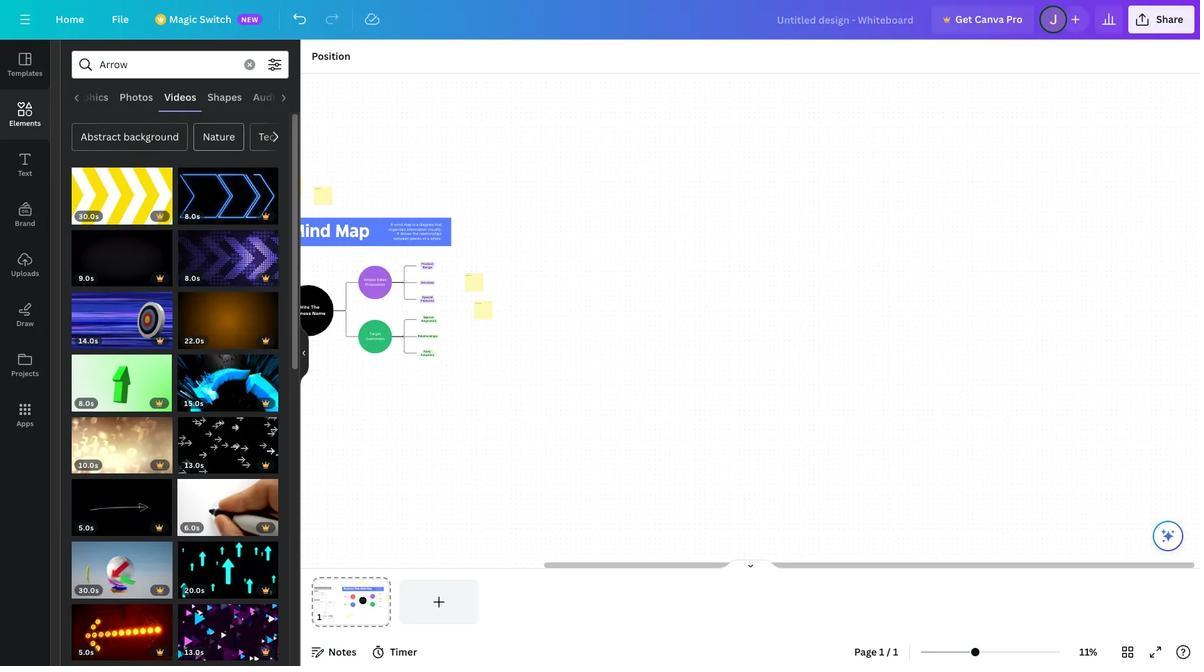 Task type: vqa. For each thing, say whether or not it's contained in the screenshot.


Task type: locate. For each thing, give the bounding box(es) containing it.
draw button
[[0, 290, 50, 340]]

1 13.0s from the top
[[185, 461, 204, 471]]

1 vertical spatial 30.0s
[[79, 586, 99, 596]]

13.0s
[[185, 461, 204, 471], [185, 648, 204, 658]]

11%
[[1080, 646, 1098, 659]]

13.0s group
[[178, 409, 278, 474], [178, 596, 278, 662]]

it
[[397, 232, 399, 236]]

20.0s group
[[178, 534, 278, 599]]

hide image
[[300, 320, 309, 387]]

1 vertical spatial 30.0s group
[[72, 534, 172, 599]]

2 13.0s group from the top
[[178, 596, 278, 662]]

8.0s
[[185, 211, 201, 221], [185, 274, 201, 283], [79, 399, 94, 408]]

range
[[423, 266, 432, 269]]

market
[[424, 316, 434, 319]]

8.0s group
[[178, 159, 278, 225], [178, 222, 278, 287], [72, 346, 172, 412]]

shows
[[400, 232, 412, 236]]

frames
[[292, 91, 327, 104]]

14.0s
[[79, 336, 99, 346]]

13.0s up 6.0s group
[[185, 461, 204, 471]]

1 13.0s group from the top
[[178, 409, 278, 474]]

1 vertical spatial 13.0s
[[185, 648, 204, 658]]

5.0s for 6.0s
[[79, 524, 94, 533]]

1 5.0s group from the top
[[72, 471, 172, 537]]

1 left /
[[880, 646, 885, 659]]

early adopters
[[421, 350, 434, 356]]

1 vertical spatial a
[[427, 236, 429, 241]]

0 vertical spatial 30.0s
[[79, 211, 99, 221]]

switch
[[200, 13, 232, 26]]

a
[[391, 222, 393, 227]]

abstract background button
[[72, 123, 188, 151]]

30.0s group for 8.0s
[[72, 159, 172, 225]]

1 vertical spatial 5.0s
[[79, 648, 94, 658]]

shapes
[[208, 91, 242, 104]]

segments
[[421, 320, 436, 323]]

abstract background
[[81, 130, 179, 143]]

shapes button
[[202, 84, 248, 111]]

0 vertical spatial 5.0s group
[[72, 471, 172, 537]]

5.0s for 13.0s
[[79, 648, 94, 658]]

hide pages image
[[717, 560, 784, 571]]

1 right /
[[894, 646, 899, 659]]

1 vertical spatial 5.0s group
[[72, 596, 172, 662]]

0 vertical spatial 13.0s group
[[178, 409, 278, 474]]

14.0s group
[[72, 284, 172, 349]]

uploads button
[[0, 240, 50, 290]]

2 5.0s from the top
[[79, 648, 94, 658]]

1 30.0s from the top
[[79, 211, 99, 221]]

2 13.0s from the top
[[185, 648, 204, 658]]

a right of
[[427, 236, 429, 241]]

graphics button
[[61, 84, 114, 111]]

services
[[421, 281, 434, 284]]

1 horizontal spatial 1
[[894, 646, 899, 659]]

0 horizontal spatial 1
[[880, 646, 885, 659]]

organizes
[[388, 227, 406, 231]]

2 30.0s group from the top
[[72, 534, 172, 599]]

1 30.0s group from the top
[[72, 159, 172, 225]]

0 vertical spatial 8.0s
[[185, 211, 201, 221]]

13.0s group down 20.0s
[[178, 596, 278, 662]]

1 vertical spatial 13.0s group
[[178, 596, 278, 662]]

magic switch
[[169, 13, 232, 26]]

projects button
[[0, 340, 50, 391]]

2 5.0s group from the top
[[72, 596, 172, 662]]

magic
[[169, 13, 197, 26]]

file button
[[101, 6, 140, 33]]

13.0s down 20.0s
[[185, 648, 204, 658]]

canva
[[975, 13, 1005, 26]]

home
[[56, 13, 84, 26]]

a right is
[[416, 222, 418, 227]]

8.0s for 30.0s
[[185, 211, 201, 221]]

0 vertical spatial a
[[416, 222, 418, 227]]

15.0s
[[184, 399, 204, 408]]

notes
[[329, 646, 357, 659]]

1 5.0s from the top
[[79, 524, 94, 533]]

1 vertical spatial 8.0s
[[185, 274, 201, 283]]

a
[[416, 222, 418, 227], [427, 236, 429, 241]]

9.0s group
[[72, 222, 172, 287]]

0 vertical spatial 13.0s
[[185, 461, 204, 471]]

30.0s group
[[72, 159, 172, 225], [72, 534, 172, 599]]

pieces
[[410, 236, 422, 241]]

5.0s
[[79, 524, 94, 533], [79, 648, 94, 658]]

13.0s group down 15.0s
[[178, 409, 278, 474]]

timer button
[[368, 642, 423, 664]]

product
[[422, 263, 433, 266]]

6.0s
[[184, 524, 200, 533]]

information
[[407, 227, 427, 231]]

0 vertical spatial 5.0s
[[79, 524, 94, 533]]

side panel tab list
[[0, 40, 50, 441]]

30.0s group for 20.0s
[[72, 534, 172, 599]]

2 30.0s from the top
[[79, 586, 99, 596]]

abstract
[[81, 130, 121, 143]]

1
[[880, 646, 885, 659], [894, 646, 899, 659]]

/
[[887, 646, 891, 659]]

1 1 from the left
[[880, 646, 885, 659]]

text button
[[0, 140, 50, 190]]

5.0s group
[[72, 471, 172, 537], [72, 596, 172, 662]]

0 vertical spatial 30.0s group
[[72, 159, 172, 225]]

6.0s group
[[177, 471, 278, 537]]

brand
[[15, 219, 35, 228]]

between
[[394, 236, 409, 241]]

8.0s for 9.0s
[[185, 274, 201, 283]]

8.0s group for 9.0s
[[178, 222, 278, 287]]

13.0s group for 10.0s
[[178, 409, 278, 474]]



Task type: describe. For each thing, give the bounding box(es) containing it.
page
[[855, 646, 878, 659]]

nature
[[203, 130, 235, 143]]

relationships
[[418, 335, 437, 338]]

special features
[[421, 296, 434, 303]]

a mind map is a diagram that organizes information visually. it shows the relationships between pieces of a whole.
[[388, 222, 442, 241]]

share
[[1157, 13, 1184, 26]]

Search elements search field
[[100, 52, 236, 78]]

templates button
[[0, 40, 50, 90]]

11% button
[[1067, 642, 1112, 664]]

diagram
[[419, 222, 434, 227]]

map
[[404, 222, 411, 227]]

projects
[[11, 369, 39, 379]]

whole.
[[430, 236, 442, 241]]

1 horizontal spatial a
[[427, 236, 429, 241]]

technology
[[259, 130, 313, 143]]

graphics
[[66, 91, 108, 104]]

brand button
[[0, 190, 50, 240]]

15.0s group
[[177, 346, 278, 412]]

22.0s
[[185, 336, 205, 346]]

20.0s
[[185, 586, 205, 596]]

uploads
[[11, 269, 39, 278]]

market segments
[[421, 316, 436, 323]]

pro
[[1007, 13, 1023, 26]]

9.0s
[[79, 274, 94, 283]]

audio button
[[248, 84, 287, 111]]

notes button
[[306, 642, 362, 664]]

timer
[[390, 646, 417, 659]]

videos
[[164, 91, 196, 104]]

is
[[412, 222, 415, 227]]

the
[[413, 232, 418, 236]]

file
[[112, 13, 129, 26]]

frames button
[[287, 84, 333, 111]]

10.0s
[[79, 461, 99, 471]]

features
[[421, 300, 434, 303]]

background
[[124, 130, 179, 143]]

2 1 from the left
[[894, 646, 899, 659]]

photos button
[[114, 84, 159, 111]]

nature button
[[194, 123, 244, 151]]

technology button
[[250, 123, 322, 151]]

22.0s group
[[178, 284, 278, 349]]

position button
[[306, 45, 356, 68]]

5.0s group for 6.0s
[[72, 471, 172, 537]]

page 1 / 1
[[855, 646, 899, 659]]

templates
[[8, 68, 43, 78]]

apps button
[[0, 391, 50, 441]]

get canva pro button
[[932, 6, 1034, 33]]

2 vertical spatial 8.0s
[[79, 399, 94, 408]]

home link
[[45, 6, 95, 33]]

early
[[424, 350, 431, 353]]

elements button
[[0, 90, 50, 140]]

Page title text field
[[328, 611, 333, 625]]

text
[[18, 168, 32, 178]]

main menu bar
[[0, 0, 1201, 40]]

apps
[[16, 419, 34, 429]]

relationships
[[419, 232, 442, 236]]

audio
[[253, 91, 281, 104]]

5.0s group for 13.0s
[[72, 596, 172, 662]]

that
[[435, 222, 442, 227]]

photos
[[120, 91, 153, 104]]

special
[[422, 296, 433, 299]]

position
[[312, 49, 351, 63]]

30.0s for 20.0s
[[79, 586, 99, 596]]

8.0s group for 30.0s
[[178, 159, 278, 225]]

get
[[956, 13, 973, 26]]

canva assistant image
[[1161, 528, 1177, 545]]

videos button
[[159, 84, 202, 111]]

product range
[[422, 263, 433, 269]]

10.0s group
[[72, 409, 172, 474]]

share button
[[1129, 6, 1195, 33]]

30.0s for 8.0s
[[79, 211, 99, 221]]

0 horizontal spatial a
[[416, 222, 418, 227]]

page 1 image
[[312, 581, 391, 625]]

new
[[241, 15, 259, 24]]

adopters
[[421, 354, 434, 356]]

Design title text field
[[766, 6, 927, 33]]

13.0s for 5.0s
[[185, 648, 204, 658]]

elements
[[9, 118, 41, 128]]

visually.
[[428, 227, 442, 231]]

13.0s for 10.0s
[[185, 461, 204, 471]]

draw
[[16, 319, 34, 329]]

13.0s group for 5.0s
[[178, 596, 278, 662]]

mind
[[394, 222, 403, 227]]

get canva pro
[[956, 13, 1023, 26]]

of
[[423, 236, 426, 241]]



